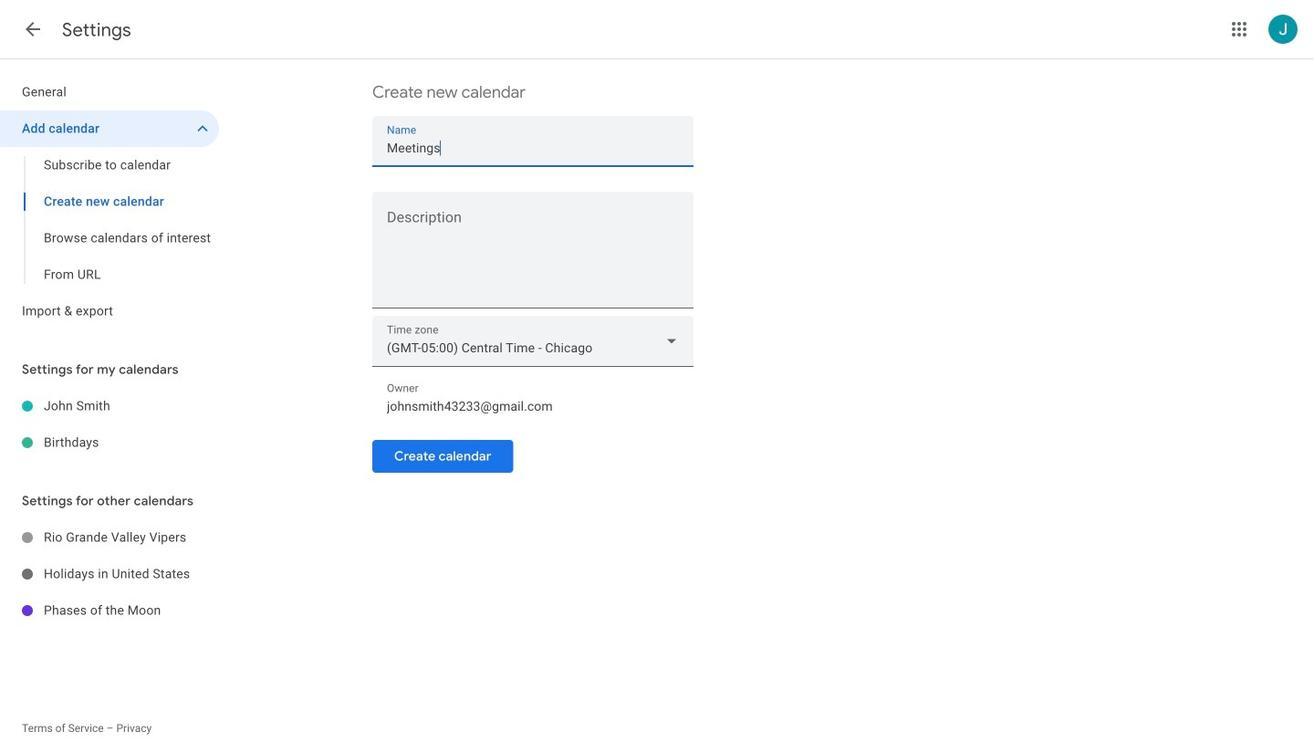 Task type: locate. For each thing, give the bounding box(es) containing it.
heading
[[62, 18, 131, 42]]

None text field
[[387, 135, 679, 161], [372, 213, 694, 300], [387, 135, 679, 161], [372, 213, 694, 300]]

holidays in united states tree item
[[0, 556, 219, 592]]

1 vertical spatial tree
[[0, 388, 219, 461]]

0 vertical spatial tree
[[0, 74, 219, 329]]

group
[[0, 147, 219, 293]]

None field
[[372, 316, 694, 367]]

2 vertical spatial tree
[[0, 519, 219, 629]]

tree
[[0, 74, 219, 329], [0, 388, 219, 461], [0, 519, 219, 629]]

1 tree from the top
[[0, 74, 219, 329]]

john smith tree item
[[0, 388, 219, 424]]

None text field
[[387, 394, 679, 419]]

3 tree from the top
[[0, 519, 219, 629]]

add calendar tree item
[[0, 110, 219, 147]]



Task type: vqa. For each thing, say whether or not it's contained in the screenshot.
the left ruby anderson
no



Task type: describe. For each thing, give the bounding box(es) containing it.
2 tree from the top
[[0, 388, 219, 461]]

phases of the moon tree item
[[0, 592, 219, 629]]

birthdays tree item
[[0, 424, 219, 461]]

rio grande valley vipers tree item
[[0, 519, 219, 556]]

go back image
[[22, 18, 44, 40]]



